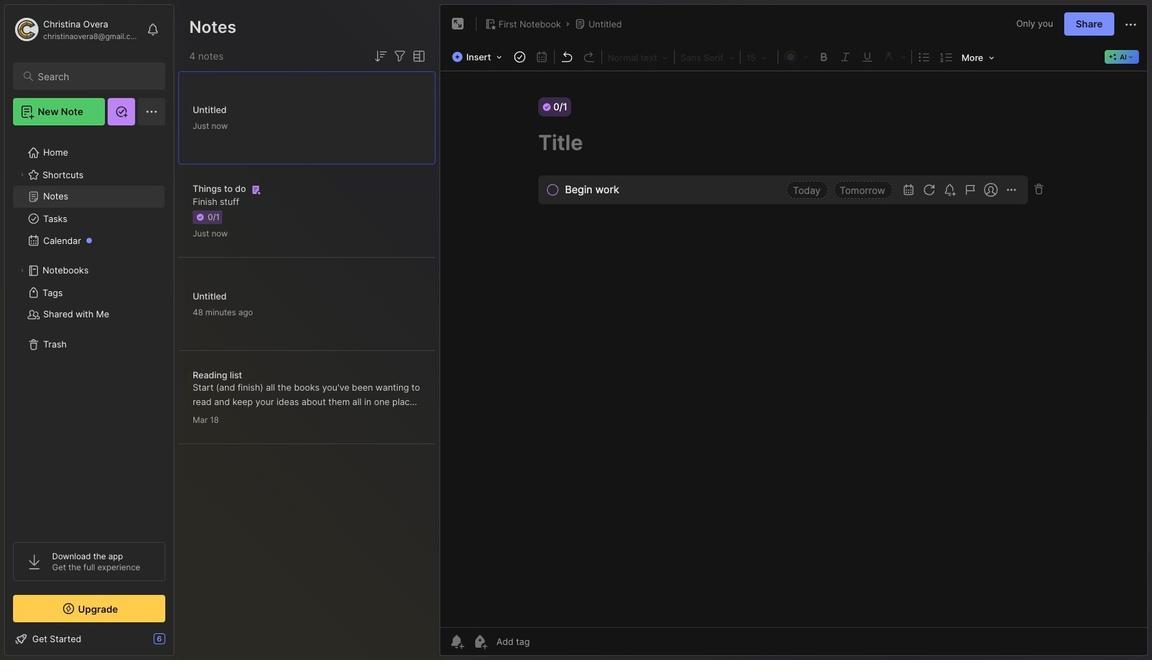 Task type: describe. For each thing, give the bounding box(es) containing it.
add filters image
[[392, 48, 408, 65]]

Font family field
[[677, 48, 739, 66]]

click to collapse image
[[173, 635, 184, 652]]

Font color field
[[780, 47, 813, 65]]

font family image
[[677, 48, 739, 66]]

none search field inside main element
[[38, 68, 153, 84]]

note window element
[[440, 4, 1149, 660]]

Add tag field
[[495, 636, 599, 648]]

Note Editor text field
[[441, 71, 1148, 628]]

Insert field
[[449, 47, 509, 67]]

undo image
[[558, 47, 577, 67]]

font size image
[[743, 48, 777, 66]]

Highlight field
[[879, 47, 911, 65]]

tree inside main element
[[5, 134, 174, 530]]



Task type: locate. For each thing, give the bounding box(es) containing it.
heading level image
[[604, 48, 673, 66]]

main element
[[0, 0, 178, 661]]

tree
[[5, 134, 174, 530]]

More field
[[958, 48, 999, 67]]

More actions field
[[1123, 15, 1140, 33]]

View options field
[[408, 48, 428, 65]]

Help and Learning task checklist field
[[5, 629, 174, 651]]

expand note image
[[450, 16, 467, 32]]

highlight image
[[879, 47, 911, 65]]

Add filters field
[[392, 48, 408, 65]]

Sort options field
[[373, 48, 389, 65]]

expand notebooks image
[[18, 267, 26, 275]]

None search field
[[38, 68, 153, 84]]

font color image
[[780, 47, 813, 65]]

more actions image
[[1123, 16, 1140, 33]]

task image
[[511, 47, 530, 67]]

add tag image
[[472, 634, 489, 651]]

add a reminder image
[[449, 634, 465, 651]]

Heading level field
[[604, 48, 673, 66]]

Search text field
[[38, 70, 153, 83]]

Account field
[[13, 16, 140, 43]]

Font size field
[[743, 48, 777, 66]]



Task type: vqa. For each thing, say whether or not it's contained in the screenshot.
Background icon
no



